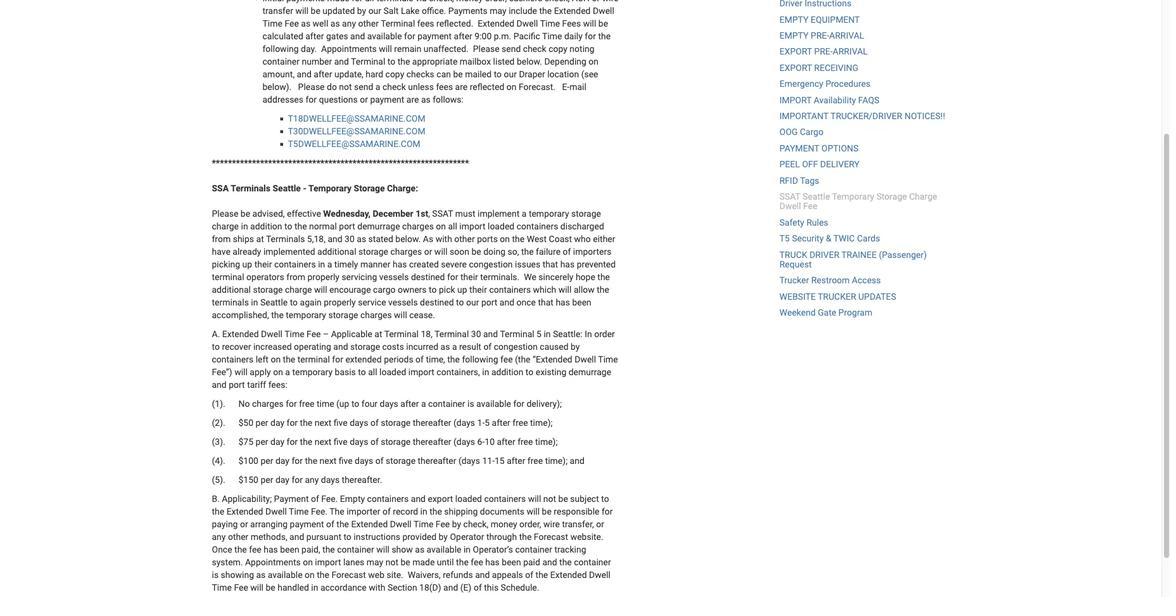 Task type: describe. For each thing, give the bounding box(es) containing it.
hope
[[576, 272, 596, 283]]

loaded inside b. applicability; payment of fee. empty containers and export loaded containers will not be subject to the extended dwell time fee. the importer of record in the shipping documents will be responsible for paying or arranging payment of the extended dwell time fee by check, money order, wire transfer, or any other methods, and pursuant to instructions provided by operator through the forecast website. once the fee has been paid, the container will show as available in operator's container tracking system. appointments on import lanes may not be made until the fee has been paid and the container is showing as available on the forecast web site.  waivers, refunds and appeals of the extended dwell time fee will be handled in accordance with section 18(d) and (e) of this schedule.
[[456, 494, 482, 504]]

will down the showing
[[251, 583, 264, 593]]

by right provided
[[439, 532, 448, 542]]

remain
[[394, 44, 422, 54]]

time up operating
[[285, 329, 305, 340]]

0 vertical spatial vessels
[[380, 272, 409, 283]]

website
[[780, 292, 816, 302]]

1-
[[478, 418, 485, 428]]

will down payments
[[296, 6, 309, 16]]

payment
[[274, 494, 309, 504]]

be down show
[[401, 557, 410, 568]]

0 vertical spatial that
[[543, 259, 558, 270]]

to down listed
[[494, 69, 502, 80]]

in up ships
[[241, 221, 248, 232]]

0 vertical spatial forecast
[[534, 532, 569, 542]]

2 horizontal spatial check,
[[545, 0, 570, 4]]

not inside initial payments made for all terminals via check, money order, cashiers check, ach or wire transfer will be updated by our salt lake office. payments may include the extended dwell time fee as well as any other terminal fees reflected.  extended dwell time fees will be calculated after gates and available for payment after 9:00 p.m. pacific time daily for the following day.  appointments will remain unaffected.  please send check copy noting container number and terminal to the appropriate mailbox listed below. depending on amount, and after update, hard copy checks can be mailed to our draper location (see below).   please do not send a check unless fees are reflected on forecast.   e-mail addresses for questions or payment are as follows:
[[339, 82, 352, 92]]

weekend
[[780, 308, 816, 318]]

will inside 'a. extended dwell time fee – applicable at terminal 18, terminal 30 and terminal 5 in seattle: in order to recover increased operating and storage costs incurred as a result of congestion caused by containers left on the terminal for extended periods of time, the following fee (the "extended dwell time fee") will apply on a temporary basis to all loaded import containers, in addition to existing demurrage and port tariff fees:'
[[235, 367, 248, 378]]

free left time
[[299, 399, 315, 409]]

of down (3).      $75 per day for the next five days of storage thereafter (days 6-10 after free time); at the bottom left of the page
[[376, 456, 384, 466]]

as inside , ssat must implement a temporary storage charge in addition to the normal port demurrage charges on all import loaded containers discharged from ships at terminals 5,18, and 30 as stated below. as with other ports on the west coast who either have already implemented additional storage charges or will soon be doing so, the failure of importers picking up their containers in a timely manner has created severe congestion issues that has prevented terminal operators from properly servicing vessels destined for their terminals.  we sincerely hope the additional storage charge will encourage cargo owners to pick up their containers which will allow the terminals in seattle to again properly service vessels destined to our port and once that has been accomplished, the temporary storage charges will cease.
[[357, 234, 366, 245]]

0 horizontal spatial please
[[212, 209, 239, 219]]

cease.
[[410, 310, 435, 321]]

important trucker/driver notices!! link
[[780, 111, 946, 122]]

of down incurred
[[416, 355, 424, 365]]

congestion inside 'a. extended dwell time fee – applicable at terminal 18, terminal 30 and terminal 5 in seattle: in order to recover increased operating and storage costs incurred as a result of congestion caused by containers left on the terminal for extended periods of time, the following fee (the "extended dwell time fee") will apply on a temporary basis to all loaded import containers, in addition to existing demurrage and port tariff fees:'
[[494, 342, 538, 352]]

"extended
[[533, 355, 573, 365]]

in right handled
[[311, 583, 318, 593]]

addition inside 'a. extended dwell time fee – applicable at terminal 18, terminal 30 and terminal 5 in seattle: in order to recover increased operating and storage costs incurred as a result of congestion caused by containers left on the terminal for extended periods of time, the following fee (the "extended dwell time fee") will apply on a temporary basis to all loaded import containers, in addition to existing demurrage and port tariff fees:'
[[492, 367, 524, 378]]

import inside b. applicability; payment of fee. empty containers and export loaded containers will not be subject to the extended dwell time fee. the importer of record in the shipping documents will be responsible for paying or arranging payment of the extended dwell time fee by check, money order, wire transfer, or any other methods, and pursuant to instructions provided by operator through the forecast website. once the fee has been paid, the container will show as available in operator's container tracking system. appointments on import lanes may not be made until the fee has been paid and the container is showing as available on the forecast web site.  waivers, refunds and appeals of the extended dwell time fee will be handled in accordance with section 18(d) and (e) of this schedule.
[[315, 557, 341, 568]]

seattle inside , ssat must implement a temporary storage charge in addition to the normal port demurrage charges on all import loaded containers discharged from ships at terminals 5,18, and 30 as stated below. as with other ports on the west coast who either have already implemented additional storage charges or will soon be doing so, the failure of importers picking up their containers in a timely manner has created severe congestion issues that has prevented terminal operators from properly servicing vessels destined for their terminals.  we sincerely hope the additional storage charge will encourage cargo owners to pick up their containers which will allow the terminals in seattle to again properly service vessels destined to our port and once that has been accomplished, the temporary storage charges will cease.
[[260, 297, 288, 308]]

0 horizontal spatial check,
[[429, 0, 454, 4]]

terminal inside , ssat must implement a temporary storage charge in addition to the normal port demurrage charges on all import loaded containers discharged from ships at terminals 5,18, and 30 as stated below. as with other ports on the west coast who either have already implemented additional storage charges or will soon be doing so, the failure of importers picking up their containers in a timely manner has created severe congestion issues that has prevented terminal operators from properly servicing vessels destined for their terminals.  we sincerely hope the additional storage charge will encourage cargo owners to pick up their containers which will allow the terminals in seattle to again properly service vessels destined to our port and once that has been accomplished, the temporary storage charges will cease.
[[212, 272, 244, 283]]

(see
[[582, 69, 599, 80]]

fee down the showing
[[234, 583, 248, 593]]

and up update,
[[334, 57, 349, 67]]

or inside , ssat must implement a temporary storage charge in addition to the normal port demurrage charges on all import loaded containers discharged from ships at terminals 5,18, and 30 as stated below. as with other ports on the west coast who either have already implemented additional storage charges or will soon be doing so, the failure of importers picking up their containers in a timely manner has created severe congestion issues that has prevented terminal operators from properly servicing vessels destined for their terminals.  we sincerely hope the additional storage charge will encourage cargo owners to pick up their containers which will allow the terminals in seattle to again properly service vessels destined to our port and once that has been accomplished, the temporary storage charges will cease.
[[424, 247, 432, 257]]

trucker
[[780, 275, 810, 286]]

1 vertical spatial payment
[[370, 95, 405, 105]]

section
[[388, 583, 417, 593]]

all inside 'a. extended dwell time fee – applicable at terminal 18, terminal 30 and terminal 5 in seattle: in order to recover increased operating and storage costs incurred as a result of congestion caused by containers left on the terminal for extended periods of time, the following fee (the "extended dwell time fee") will apply on a temporary basis to all loaded import containers, in addition to existing demurrage and port tariff fees:'
[[368, 367, 377, 378]]

to down extended
[[358, 367, 366, 378]]

0 vertical spatial terminals
[[231, 183, 271, 194]]

1 vertical spatial properly
[[324, 297, 356, 308]]

0 horizontal spatial send
[[354, 82, 374, 92]]

0 vertical spatial pre-
[[811, 31, 830, 41]]

containers down implemented at the top left
[[274, 259, 316, 270]]

t30dwellfee@ssamarine.com
[[288, 126, 426, 137]]

seattle left - at the left top
[[273, 183, 301, 194]]

website trucker updates link
[[780, 292, 897, 302]]

will right fees
[[584, 19, 597, 29]]

container down containers,
[[428, 399, 466, 409]]

order, inside b. applicability; payment of fee. empty containers and export loaded containers will not be subject to the extended dwell time fee. the importer of record in the shipping documents will be responsible for paying or arranging payment of the extended dwell time fee by check, money order, wire transfer, or any other methods, and pursuant to instructions provided by operator through the forecast website. once the fee has been paid, the container will show as available in operator's container tracking system. appointments on import lanes may not be made until the fee has been paid and the container is showing as available on the forecast web site.  waivers, refunds and appeals of the extended dwell time fee will be handled in accordance with section 18(d) and (e) of this schedule.
[[520, 519, 542, 530]]

as down unless on the top of page
[[421, 95, 431, 105]]

dwell inside empty equipment empty pre-arrival export pre-arrival export receiving emergency procedures import availability faqs important trucker/driver notices!! oog cargo payment options peel off delivery rfid tags ssat seattle temporary storage charge dwell fee safety rules t5 security & twic cards truck driver trainee (passenger) request trucker restroom access website trucker updates weekend gate program
[[780, 201, 802, 212]]

and up this
[[475, 570, 490, 580]]

container up 'lanes'
[[337, 545, 374, 555]]

initial payments made for all terminals via check, money order, cashiers check, ach or wire transfer will be updated by our salt lake office. payments may include the extended dwell time fee as well as any other terminal fees reflected.  extended dwell time fees will be calculated after gates and available for payment after 9:00 p.m. pacific time daily for the following day.  appointments will remain unaffected.  please send check copy noting container number and terminal to the appropriate mailbox listed below. depending on amount, and after update, hard copy checks can be mailed to our draper location (see below).   please do not send a check unless fees are reflected on forecast.   e-mail addresses for questions or payment are as follows:
[[263, 0, 619, 105]]

unless
[[408, 82, 434, 92]]

and down number
[[297, 69, 312, 80]]

draper
[[519, 69, 545, 80]]

containers up record
[[367, 494, 409, 504]]

1 vertical spatial destined
[[420, 297, 454, 308]]

periods
[[384, 355, 414, 365]]

0 vertical spatial payment
[[418, 31, 452, 42]]

0 horizontal spatial forecast
[[332, 570, 366, 580]]

1 vertical spatial fee.
[[311, 507, 328, 517]]

0 horizontal spatial check
[[383, 82, 406, 92]]

terminal up result
[[435, 329, 469, 340]]

no
[[239, 399, 250, 409]]

cargo
[[373, 285, 396, 295]]

and up record
[[411, 494, 426, 504]]

(days for 1-
[[454, 418, 475, 428]]

weekend gate program link
[[780, 308, 873, 318]]

created
[[409, 259, 439, 270]]

0 vertical spatial destined
[[411, 272, 445, 283]]

1 vertical spatial 5
[[485, 418, 490, 428]]

tags
[[801, 175, 820, 186]]

as inside 'a. extended dwell time fee – applicable at terminal 18, terminal 30 and terminal 5 in seattle: in order to recover increased operating and storage costs incurred as a result of congestion caused by containers left on the terminal for extended periods of time, the following fee (the "extended dwell time fee") will apply on a temporary basis to all loaded import containers, in addition to existing demurrage and port tariff fees:'
[[441, 342, 450, 352]]

web
[[368, 570, 385, 580]]

30 inside 'a. extended dwell time fee – applicable at terminal 18, terminal 30 and terminal 5 in seattle: in order to recover increased operating and storage costs incurred as a result of congestion caused by containers left on the terminal for extended periods of time, the following fee (the "extended dwell time fee") will apply on a temporary basis to all loaded import containers, in addition to existing demurrage and port tariff fees:'
[[471, 329, 481, 340]]

be left responsible
[[542, 507, 552, 517]]

safety rules link
[[780, 217, 829, 228]]

of right (e)
[[474, 583, 482, 593]]

and down the "refunds"
[[444, 583, 458, 593]]

can
[[437, 69, 451, 80]]

(1).      no charges for free time (up to four days after a container is available for delivery);
[[212, 399, 562, 409]]

2 empty from the top
[[780, 31, 809, 41]]

2 horizontal spatial not
[[544, 494, 557, 504]]

result
[[459, 342, 482, 352]]

have
[[212, 247, 231, 257]]

any inside b. applicability; payment of fee. empty containers and export loaded containers will not be subject to the extended dwell time fee. the importer of record in the shipping documents will be responsible for paying or arranging payment of the extended dwell time fee by check, money order, wire transfer, or any other methods, and pursuant to instructions provided by operator through the forecast website. once the fee has been paid, the container will show as available in operator's container tracking system. appointments on import lanes may not be made until the fee has been paid and the container is showing as available on the forecast web site.  waivers, refunds and appeals of the extended dwell time fee will be handled in accordance with section 18(d) and (e) of this schedule.
[[212, 532, 226, 542]]

extended down importer
[[351, 519, 388, 530]]

$150
[[239, 475, 259, 485]]

terminal down salt
[[381, 19, 415, 29]]

thereafter for 6-
[[413, 437, 452, 447]]

t5
[[780, 234, 790, 244]]

1 horizontal spatial fee
[[471, 557, 483, 568]]

terminal up (the
[[500, 329, 535, 340]]

(4).      $100 per day for the next five days of storage thereafter (days 11-15 after free time); and
[[212, 456, 585, 466]]

-
[[303, 183, 307, 194]]

the
[[330, 507, 345, 517]]

order
[[595, 329, 615, 340]]

ach
[[572, 0, 590, 4]]

empty pre-arrival link
[[780, 31, 865, 41]]

to right subject
[[602, 494, 609, 504]]

1 horizontal spatial port
[[339, 221, 355, 232]]

again
[[300, 297, 322, 308]]

after right 10
[[497, 437, 516, 447]]

so,
[[508, 247, 519, 257]]

twic
[[834, 234, 855, 244]]

doing
[[484, 247, 506, 257]]

import
[[780, 95, 812, 105]]

a right implement at the left top
[[522, 209, 527, 219]]

fees
[[563, 19, 581, 29]]

addition inside , ssat must implement a temporary storage charge in addition to the normal port demurrage charges on all import loaded containers discharged from ships at terminals 5,18, and 30 as stated below. as with other ports on the west coast who either have already implemented additional storage charges or will soon be doing so, the failure of importers picking up their containers in a timely manner has created severe congestion issues that has prevented terminal operators from properly servicing vessels destined for their terminals.  we sincerely hope the additional storage charge will encourage cargo owners to pick up their containers which will allow the terminals in seattle to again properly service vessels destined to our port and once that has been accomplished, the temporary storage charges will cease.
[[250, 221, 282, 232]]

18,
[[421, 329, 433, 340]]

truck driver trainee (passenger) request link
[[780, 250, 927, 270]]

time left fees
[[540, 19, 560, 29]]

1 vertical spatial arrival
[[833, 47, 868, 57]]

dwell up arranging
[[266, 507, 287, 517]]

in down operator
[[464, 545, 471, 555]]

december
[[373, 209, 414, 219]]

a inside initial payments made for all terminals via check, money order, cashiers check, ach or wire transfer will be updated by our salt lake office. payments may include the extended dwell time fee as well as any other terminal fees reflected.  extended dwell time fees will be calculated after gates and available for payment after 9:00 p.m. pacific time daily for the following day.  appointments will remain unaffected.  please send check copy noting container number and terminal to the appropriate mailbox listed below. depending on amount, and after update, hard copy checks can be mailed to our draper location (see below).   please do not send a check unless fees are reflected on forecast.   e-mail addresses for questions or payment are as follows:
[[376, 82, 381, 92]]

time up provided
[[414, 519, 434, 530]]

or right ach at the top
[[592, 0, 600, 4]]

be up well
[[311, 6, 321, 16]]

0 vertical spatial send
[[502, 44, 521, 54]]

time down transfer
[[263, 19, 283, 29]]

below. inside initial payments made for all terminals via check, money order, cashiers check, ach or wire transfer will be updated by our salt lake office. payments may include the extended dwell time fee as well as any other terminal fees reflected.  extended dwell time fees will be calculated after gates and available for payment after 9:00 p.m. pacific time daily for the following day.  appointments will remain unaffected.  please send check copy noting container number and terminal to the appropriate mailbox listed below. depending on amount, and after update, hard copy checks can be mailed to our draper location (see below).   please do not send a check unless fees are reflected on forecast.   e-mail addresses for questions or payment are as follows:
[[517, 57, 542, 67]]

and down fee")
[[212, 380, 227, 390]]

and up subject
[[570, 456, 585, 466]]

a left result
[[452, 342, 457, 352]]

accordance
[[321, 583, 367, 593]]

initial
[[263, 0, 284, 4]]

as right the showing
[[256, 570, 266, 580]]

time down the payment
[[289, 507, 309, 517]]

mailbox
[[460, 57, 491, 67]]

has up sincerely
[[561, 259, 575, 270]]

prevented
[[577, 259, 616, 270]]

storage inside 'a. extended dwell time fee – applicable at terminal 18, terminal 30 and terminal 5 in seattle: in order to recover increased operating and storage costs incurred as a result of congestion caused by containers left on the terminal for extended periods of time, the following fee (the "extended dwell time fee") will apply on a temporary basis to all loaded import containers, in addition to existing demurrage and port tariff fees:'
[[351, 342, 380, 352]]

has left created
[[393, 259, 407, 270]]

1 vertical spatial their
[[461, 272, 478, 283]]

recover
[[222, 342, 251, 352]]

0 vertical spatial arrival
[[830, 31, 865, 41]]

$50
[[239, 418, 254, 428]]

oog
[[780, 127, 798, 138]]

2 vertical spatial their
[[470, 285, 487, 295]]

this
[[484, 583, 499, 593]]

shipping
[[445, 507, 478, 517]]

and down terminals.
[[484, 329, 498, 340]]

0 vertical spatial temporary
[[529, 209, 569, 219]]

hard
[[366, 69, 383, 80]]

dwell down website.
[[589, 570, 611, 580]]

and down applicable
[[334, 342, 348, 352]]

after down well
[[306, 31, 324, 42]]

0 horizontal spatial copy
[[386, 69, 405, 80]]

by down "shipping"
[[452, 519, 461, 530]]

container down tracking
[[574, 557, 611, 568]]

picking
[[212, 259, 240, 270]]

1 vertical spatial are
[[407, 95, 419, 105]]

of down paid
[[526, 570, 534, 580]]

as down provided
[[415, 545, 425, 555]]

thereafter.
[[342, 475, 382, 485]]

to right pursuant
[[344, 532, 352, 542]]

0 horizontal spatial temporary
[[309, 183, 352, 194]]

may inside b. applicability; payment of fee. empty containers and export loaded containers will not be subject to the extended dwell time fee. the importer of record in the shipping documents will be responsible for paying or arranging payment of the extended dwell time fee by check, money order, wire transfer, or any other methods, and pursuant to instructions provided by operator through the forecast website. once the fee has been paid, the container will show as available in operator's container tracking system. appointments on import lanes may not be made until the fee has been paid and the container is showing as available on the forecast web site.  waivers, refunds and appeals of the extended dwell time fee will be handled in accordance with section 18(d) and (e) of this schedule.
[[367, 557, 384, 568]]

0 vertical spatial charge
[[212, 221, 239, 232]]

charges down fees:
[[252, 399, 284, 409]]

0 vertical spatial fees
[[418, 19, 435, 29]]

is inside b. applicability; payment of fee. empty containers and export loaded containers will not be subject to the extended dwell time fee. the importer of record in the shipping documents will be responsible for paying or arranging payment of the extended dwell time fee by check, money order, wire transfer, or any other methods, and pursuant to instructions provided by operator through the forecast website. once the fee has been paid, the container will show as available in operator's container tracking system. appointments on import lanes may not be made until the fee has been paid and the container is showing as available on the forecast web site.  waivers, refunds and appeals of the extended dwell time fee will be handled in accordance with section 18(d) and (e) of this schedule.
[[212, 570, 219, 580]]

by inside 'a. extended dwell time fee – applicable at terminal 18, terminal 30 and terminal 5 in seattle: in order to recover increased operating and storage costs incurred as a result of congestion caused by containers left on the terminal for extended periods of time, the following fee (the "extended dwell time fee") will apply on a temporary basis to all loaded import containers, in addition to existing demurrage and port tariff fees:'
[[571, 342, 580, 352]]

and left the once
[[500, 297, 515, 308]]

1 horizontal spatial is
[[468, 399, 474, 409]]

terminals inside initial payments made for all terminals via check, money order, cashiers check, ach or wire transfer will be updated by our salt lake office. payments may include the extended dwell time fee as well as any other terminal fees reflected.  extended dwell time fees will be calculated after gates and available for payment after 9:00 p.m. pacific time daily for the following day.  appointments will remain unaffected.  please send check copy noting container number and terminal to the appropriate mailbox listed below. depending on amount, and after update, hard copy checks can be mailed to our draper location (see below).   please do not send a check unless fees are reflected on forecast.   e-mail addresses for questions or payment are as follows:
[[377, 0, 414, 4]]

and down normal
[[328, 234, 343, 245]]

to down effective
[[285, 221, 292, 232]]

0 vertical spatial fee.
[[321, 494, 338, 504]]

via
[[416, 0, 427, 4]]

1 horizontal spatial copy
[[549, 44, 568, 54]]

order, inside initial payments made for all terminals via check, money order, cashiers check, ach or wire transfer will be updated by our salt lake office. payments may include the extended dwell time fee as well as any other terminal fees reflected.  extended dwell time fees will be calculated after gates and available for payment after 9:00 p.m. pacific time daily for the following day.  appointments will remain unaffected.  please send check copy noting container number and terminal to the appropriate mailbox listed below. depending on amount, and after update, hard copy checks can be mailed to our draper location (see below).   please do not send a check unless fees are reflected on forecast.   e-mail addresses for questions or payment are as follows:
[[485, 0, 507, 4]]

applicable
[[331, 329, 373, 340]]

per for $150
[[261, 475, 273, 485]]

delivery);
[[527, 399, 562, 409]]

time down the showing
[[212, 583, 232, 593]]

fee inside 'a. extended dwell time fee – applicable at terminal 18, terminal 30 and terminal 5 in seattle: in order to recover increased operating and storage costs incurred as a result of congestion caused by containers left on the terminal for extended periods of time, the following fee (the "extended dwell time fee") will apply on a temporary basis to all loaded import containers, in addition to existing demurrage and port tariff fees:'
[[501, 355, 513, 365]]

security
[[792, 234, 824, 244]]

trucker
[[818, 292, 857, 302]]

ships
[[233, 234, 254, 245]]

off
[[803, 159, 819, 170]]

please inside initial payments made for all terminals via check, money order, cashiers check, ach or wire transfer will be updated by our salt lake office. payments may include the extended dwell time fee as well as any other terminal fees reflected.  extended dwell time fees will be calculated after gates and available for payment after 9:00 p.m. pacific time daily for the following day.  appointments will remain unaffected.  please send check copy noting container number and terminal to the appropriate mailbox listed below. depending on amount, and after update, hard copy checks can be mailed to our draper location (see below).   please do not send a check unless fees are reflected on forecast.   e-mail addresses for questions or payment are as follows:
[[473, 44, 500, 54]]

money inside initial payments made for all terminals via check, money order, cashiers check, ach or wire transfer will be updated by our salt lake office. payments may include the extended dwell time fee as well as any other terminal fees reflected.  extended dwell time fees will be calculated after gates and available for payment after 9:00 p.m. pacific time daily for the following day.  appointments will remain unaffected.  please send check copy noting container number and terminal to the appropriate mailbox listed below. depending on amount, and after update, hard copy checks can be mailed to our draper location (see below).   please do not send a check unless fees are reflected on forecast.   e-mail addresses for questions or payment are as follows:
[[457, 0, 483, 4]]

will left cease.
[[394, 310, 407, 321]]

safety
[[780, 217, 805, 228]]

wire inside b. applicability; payment of fee. empty containers and export loaded containers will not be subject to the extended dwell time fee. the importer of record in the shipping documents will be responsible for paying or arranging payment of the extended dwell time fee by check, money order, wire transfer, or any other methods, and pursuant to instructions provided by operator through the forecast website. once the fee has been paid, the container will show as available in operator's container tracking system. appointments on import lanes may not be made until the fee has been paid and the container is showing as available on the forecast web site.  waivers, refunds and appeals of the extended dwell time fee will be handled in accordance with section 18(d) and (e) of this schedule.
[[544, 519, 560, 530]]

day for $75
[[271, 437, 285, 447]]

1 vertical spatial from
[[287, 272, 305, 283]]

paid
[[524, 557, 541, 568]]

1 horizontal spatial additional
[[318, 247, 357, 257]]

trucker restroom access link
[[780, 275, 881, 286]]

5 inside 'a. extended dwell time fee – applicable at terminal 18, terminal 30 and terminal 5 in seattle: in order to recover increased operating and storage costs incurred as a result of congestion caused by containers left on the terminal for extended periods of time, the following fee (the "extended dwell time fee") will apply on a temporary basis to all loaded import containers, in addition to existing demurrage and port tariff fees:'
[[537, 329, 542, 340]]

free for (3).      $75 per day for the next five days of storage thereafter (days 6-10 after free time);
[[518, 437, 533, 447]]

2 vertical spatial not
[[386, 557, 399, 568]]

extended inside 'a. extended dwell time fee – applicable at terminal 18, terminal 30 and terminal 5 in seattle: in order to recover increased operating and storage costs incurred as a result of congestion caused by containers left on the terminal for extended periods of time, the following fee (the "extended dwell time fee") will apply on a temporary basis to all loaded import containers, in addition to existing demurrage and port tariff fees:'
[[222, 329, 259, 340]]

showing
[[221, 570, 254, 580]]

extended down applicability;
[[227, 507, 263, 517]]

temporary inside 'a. extended dwell time fee – applicable at terminal 18, terminal 30 and terminal 5 in seattle: in order to recover increased operating and storage costs incurred as a result of congestion caused by containers left on the terminal for extended periods of time, the following fee (the "extended dwell time fee") will apply on a temporary basis to all loaded import containers, in addition to existing demurrage and port tariff fees:'
[[292, 367, 333, 378]]

trucker/driver
[[831, 111, 903, 122]]

temporary inside empty equipment empty pre-arrival export pre-arrival export receiving emergency procedures import availability faqs important trucker/driver notices!! oog cargo payment options peel off delivery rfid tags ssat seattle temporary storage charge dwell fee safety rules t5 security & twic cards truck driver trainee (passenger) request trucker restroom access website trucker updates weekend gate program
[[833, 192, 875, 202]]

in left timely
[[318, 259, 325, 270]]

available inside initial payments made for all terminals via check, money order, cashiers check, ach or wire transfer will be updated by our salt lake office. payments may include the extended dwell time fee as well as any other terminal fees reflected.  extended dwell time fees will be calculated after gates and available for payment after 9:00 p.m. pacific time daily for the following day.  appointments will remain unaffected.  please send check copy noting container number and terminal to the appropriate mailbox listed below. depending on amount, and after update, hard copy checks can be mailed to our draper location (see below).   please do not send a check unless fees are reflected on forecast.   e-mail addresses for questions or payment are as follows:
[[367, 31, 402, 42]]

be up responsible
[[559, 494, 568, 504]]

be right can
[[453, 69, 463, 80]]

ssat inside , ssat must implement a temporary storage charge in addition to the normal port demurrage charges on all import loaded containers discharged from ships at terminals 5,18, and 30 as stated below. as with other ports on the west coast who either have already implemented additional storage charges or will soon be doing so, the failure of importers picking up their containers in a timely manner has created severe congestion issues that has prevented terminal operators from properly servicing vessels destined for their terminals.  we sincerely hope the additional storage charge will encourage cargo owners to pick up their containers which will allow the terminals in seattle to again properly service vessels destined to our port and once that has been accomplished, the temporary storage charges will cease.
[[432, 209, 453, 219]]

0 vertical spatial properly
[[308, 272, 340, 283]]

documents
[[480, 507, 525, 517]]

incurred
[[406, 342, 439, 352]]

import inside 'a. extended dwell time fee – applicable at terminal 18, terminal 30 and terminal 5 in seattle: in order to recover increased operating and storage costs incurred as a result of congestion caused by containers left on the terminal for extended periods of time, the following fee (the "extended dwell time fee") will apply on a temporary basis to all loaded import containers, in addition to existing demurrage and port tariff fees:'
[[409, 367, 435, 378]]

a. extended dwell time fee – applicable at terminal 18, terminal 30 and terminal 5 in seattle: in order to recover increased operating and storage costs incurred as a result of congestion caused by containers left on the terminal for extended periods of time, the following fee (the "extended dwell time fee") will apply on a temporary basis to all loaded import containers, in addition to existing demurrage and port tariff fees:
[[212, 329, 618, 390]]

of right the payment
[[311, 494, 319, 504]]

been inside , ssat must implement a temporary storage charge in addition to the normal port demurrage charges on all import loaded containers discharged from ships at terminals 5,18, and 30 as stated below. as with other ports on the west coast who either have already implemented additional storage charges or will soon be doing so, the failure of importers picking up their containers in a timely manner has created severe congestion issues that has prevented terminal operators from properly servicing vessels destined for their terminals.  we sincerely hope the additional storage charge will encourage cargo owners to pick up their containers which will allow the terminals in seattle to again properly service vessels destined to our port and once that has been accomplished, the temporary storage charges will cease.
[[573, 297, 592, 308]]

1 vertical spatial charge
[[285, 285, 312, 295]]

(3).      $75 per day for the next five days of storage thereafter (days 6-10 after free time);
[[212, 437, 558, 447]]

1 horizontal spatial up
[[458, 285, 467, 295]]

import inside , ssat must implement a temporary storage charge in addition to the normal port demurrage charges on all import loaded containers discharged from ships at terminals 5,18, and 30 as stated below. as with other ports on the west coast who either have already implemented additional storage charges or will soon be doing so, the failure of importers picking up their containers in a timely manner has created severe congestion issues that has prevented terminal operators from properly servicing vessels destined for their terminals.  we sincerely hope the additional storage charge will encourage cargo owners to pick up their containers which will allow the terminals in seattle to again properly service vessels destined to our port and once that has been accomplished, the temporary storage charges will cease.
[[460, 221, 486, 232]]

or up website.
[[597, 519, 605, 530]]

and right paid
[[543, 557, 557, 568]]

days left 'thereafter.'
[[321, 475, 340, 485]]

of down (2).      $50 per day for the next five days of storage thereafter (days 1-5 after free time);
[[371, 437, 379, 447]]

salt
[[384, 6, 399, 16]]

2 export from the top
[[780, 63, 813, 73]]

cashiers
[[509, 0, 543, 4]]

storage inside empty equipment empty pre-arrival export pre-arrival export receiving emergency procedures import availability faqs important trucker/driver notices!! oog cargo payment options peel off delivery rfid tags ssat seattle temporary storage charge dwell fee safety rules t5 security & twic cards truck driver trainee (passenger) request trucker restroom access website trucker updates weekend gate program
[[877, 192, 908, 202]]

of left record
[[383, 507, 391, 517]]

storage up (4).      $100 per day for the next five days of storage thereafter (days 11-15 after free time); and
[[381, 437, 411, 447]]

(days for 6-
[[454, 437, 475, 447]]

which
[[533, 285, 557, 295]]

day for $100
[[276, 456, 290, 466]]

(passenger)
[[879, 250, 927, 260]]

manner
[[361, 259, 391, 270]]

t5dwellfee@ssamarine.com link
[[288, 139, 421, 150]]

location
[[548, 69, 579, 80]]

time left daily
[[543, 31, 562, 42]]

payments
[[286, 0, 325, 4]]

has down methods,
[[264, 545, 278, 555]]

terminal inside 'a. extended dwell time fee – applicable at terminal 18, terminal 30 and terminal 5 in seattle: in order to recover increased operating and storage costs incurred as a result of congestion caused by containers left on the terminal for extended periods of time, the following fee (the "extended dwell time fee") will apply on a temporary basis to all loaded import containers, in addition to existing demurrage and port tariff fees:'
[[298, 355, 330, 365]]

below. inside , ssat must implement a temporary storage charge in addition to the normal port demurrage charges on all import loaded containers discharged from ships at terminals 5,18, and 30 as stated below. as with other ports on the west coast who either have already implemented additional storage charges or will soon be doing so, the failure of importers picking up their containers in a timely manner has created severe congestion issues that has prevented terminal operators from properly servicing vessels destined for their terminals.  we sincerely hope the additional storage charge will encourage cargo owners to pick up their containers which will allow the terminals in seattle to again properly service vessels destined to our port and once that has been accomplished, the temporary storage charges will cease.
[[396, 234, 421, 245]]

0 vertical spatial our
[[369, 6, 382, 16]]

money inside b. applicability; payment of fee. empty containers and export loaded containers will not be subject to the extended dwell time fee. the importer of record in the shipping documents will be responsible for paying or arranging payment of the extended dwell time fee by check, money order, wire transfer, or any other methods, and pursuant to instructions provided by operator through the forecast website. once the fee has been paid, the container will show as available in operator's container tracking system. appointments on import lanes may not be made until the fee has been paid and the container is showing as available on the forecast web site.  waivers, refunds and appeals of the extended dwell time fee will be handled in accordance with section 18(d) and (e) of this schedule.
[[491, 519, 518, 530]]

advised,
[[253, 209, 285, 219]]

thereafter for 1-
[[413, 418, 452, 428]]

will down sincerely
[[559, 285, 572, 295]]

all inside , ssat must implement a temporary storage charge in addition to the normal port demurrage charges on all import loaded containers discharged from ships at terminals 5,18, and 30 as stated below. as with other ports on the west coast who either have already implemented additional storage charges or will soon be doing so, the failure of importers picking up their containers in a timely manner has created severe congestion issues that has prevented terminal operators from properly servicing vessels destined for their terminals.  we sincerely hope the additional storage charge will encourage cargo owners to pick up their containers which will allow the terminals in seattle to again properly service vessels destined to our port and once that has been accomplished, the temporary storage charges will cease.
[[448, 221, 458, 232]]

empty equipment link
[[780, 15, 860, 25]]

1 vertical spatial temporary
[[286, 310, 326, 321]]

congestion inside , ssat must implement a temporary storage charge in addition to the normal port demurrage charges on all import loaded containers discharged from ships at terminals 5,18, and 30 as stated below. as with other ports on the west coast who either have already implemented additional storage charges or will soon be doing so, the failure of importers picking up their containers in a timely manner has created severe congestion issues that has prevented terminal operators from properly servicing vessels destined for their terminals.  we sincerely hope the additional storage charge will encourage cargo owners to pick up their containers which will allow the terminals in seattle to again properly service vessels destined to our port and once that has been accomplished, the temporary storage charges will cease.
[[469, 259, 513, 270]]

0 horizontal spatial storage
[[354, 183, 385, 194]]

be right fees
[[599, 19, 609, 29]]

daily
[[565, 31, 583, 42]]

normal
[[309, 221, 337, 232]]

30 inside , ssat must implement a temporary storage charge in addition to the normal port demurrage charges on all import loaded containers discharged from ships at terminals 5,18, and 30 as stated below. as with other ports on the west coast who either have already implemented additional storage charges or will soon be doing so, the failure of importers picking up their containers in a timely manner has created severe congestion issues that has prevented terminal operators from properly servicing vessels destined for their terminals.  we sincerely hope the additional storage charge will encourage cargo owners to pick up their containers which will allow the terminals in seattle to again properly service vessels destined to our port and once that has been accomplished, the temporary storage charges will cease.
[[345, 234, 355, 245]]

0 horizontal spatial up
[[242, 259, 252, 270]]

a left timely
[[327, 259, 332, 270]]

0 vertical spatial check
[[523, 44, 547, 54]]

1 vertical spatial vessels
[[389, 297, 418, 308]]

other inside , ssat must implement a temporary storage charge in addition to the normal port demurrage charges on all import loaded containers discharged from ships at terminals 5,18, and 30 as stated below. as with other ports on the west coast who either have already implemented additional storage charges or will soon be doing so, the failure of importers picking up their containers in a timely manner has created severe congestion issues that has prevented terminal operators from properly servicing vessels destined for their terminals.  we sincerely hope the additional storage charge will encourage cargo owners to pick up their containers which will allow the terminals in seattle to again properly service vessels destined to our port and once that has been accomplished, the temporary storage charges will cease.
[[455, 234, 475, 245]]

per for $75
[[256, 437, 268, 447]]

ssa
[[212, 183, 229, 194]]

availability
[[814, 95, 857, 105]]

to right '(up'
[[352, 399, 360, 409]]

after left 9:00
[[454, 31, 473, 42]]

in
[[585, 329, 592, 340]]

loaded inside , ssat must implement a temporary storage charge in addition to the normal port demurrage charges on all import loaded containers discharged from ships at terminals 5,18, and 30 as stated below. as with other ports on the west coast who either have already implemented additional storage charges or will soon be doing so, the failure of importers picking up their containers in a timely manner has created severe congestion issues that has prevented terminal operators from properly servicing vessels destined for their terminals.  we sincerely hope the additional storage charge will encourage cargo owners to pick up their containers which will allow the terminals in seattle to again properly service vessels destined to our port and once that has been accomplished, the temporary storage charges will cease.
[[488, 221, 515, 232]]

(days for 11-
[[459, 456, 480, 466]]

extended up p.m.
[[478, 19, 515, 29]]



Task type: vqa. For each thing, say whether or not it's contained in the screenshot.
import within the b. applicability; payment of fee. empty containers and export loaded containers will not be subject to the extended dwell time fee. the importer of record in the shipping documents will be responsible for paying or arranging payment of the extended dwell time fee by check, money order, wire transfer, or any other methods, and pursuant to instructions provided by operator through the forecast website. once the fee has been paid, the container will show as available in operator's container tracking system. appointments on import lanes may not be made until the fee has been paid and the container is showing as available on the forecast web site.  waivers, refunds and appeals of the extended dwell time fee will be handled in accordance with section 18(d) and (e) of this schedule.
yes



Task type: locate. For each thing, give the bounding box(es) containing it.
methods,
[[251, 532, 288, 542]]

record
[[393, 507, 418, 517]]

1 vertical spatial been
[[280, 545, 300, 555]]

at inside 'a. extended dwell time fee – applicable at terminal 18, terminal 30 and terminal 5 in seattle: in order to recover increased operating and storage costs incurred as a result of congestion caused by containers left on the terminal for extended periods of time, the following fee (the "extended dwell time fee") will apply on a temporary basis to all loaded import containers, in addition to existing demurrage and port tariff fees:'
[[375, 329, 382, 340]]

program
[[839, 308, 873, 318]]

been up appeals
[[502, 557, 521, 568]]

be left advised,
[[241, 209, 250, 219]]

2 vertical spatial our
[[466, 297, 479, 308]]

1 export from the top
[[780, 47, 813, 57]]

five for $75
[[334, 437, 348, 447]]

dwell down record
[[390, 519, 412, 530]]

time
[[263, 19, 283, 29], [540, 19, 560, 29], [543, 31, 562, 42], [285, 329, 305, 340], [598, 355, 618, 365], [289, 507, 309, 517], [414, 519, 434, 530], [212, 583, 232, 593]]

are down unless on the top of page
[[407, 95, 419, 105]]

days right "four"
[[380, 399, 399, 409]]

1 vertical spatial additional
[[212, 285, 251, 295]]

1 vertical spatial 30
[[471, 329, 481, 340]]

terminals inside , ssat must implement a temporary storage charge in addition to the normal port demurrage charges on all import loaded containers discharged from ships at terminals 5,18, and 30 as stated below. as with other ports on the west coast who either have already implemented additional storage charges or will soon be doing so, the failure of importers picking up their containers in a timely manner has created severe congestion issues that has prevented terminal operators from properly servicing vessels destined for their terminals.  we sincerely hope the additional storage charge will encourage cargo owners to pick up their containers which will allow the terminals in seattle to again properly service vessels destined to our port and once that has been accomplished, the temporary storage charges will cease.
[[212, 297, 249, 308]]

2 horizontal spatial port
[[482, 297, 498, 308]]

0 horizontal spatial money
[[457, 0, 483, 4]]

sincerely
[[539, 272, 574, 283]]

already
[[233, 247, 261, 257]]

2 vertical spatial import
[[315, 557, 341, 568]]

be left handled
[[266, 583, 276, 593]]

0 vertical spatial order,
[[485, 0, 507, 4]]

0 horizontal spatial our
[[369, 6, 382, 16]]

1 horizontal spatial terminals
[[377, 0, 414, 4]]

0 vertical spatial export
[[780, 47, 813, 57]]

1 vertical spatial send
[[354, 82, 374, 92]]

checks
[[407, 69, 435, 80]]

demurrage inside 'a. extended dwell time fee – applicable at terminal 18, terminal 30 and terminal 5 in seattle: in order to recover increased operating and storage costs incurred as a result of congestion caused by containers left on the terminal for extended periods of time, the following fee (the "extended dwell time fee") will apply on a temporary basis to all loaded import containers, in addition to existing demurrage and port tariff fees:'
[[569, 367, 612, 378]]

will
[[296, 6, 309, 16], [584, 19, 597, 29], [379, 44, 392, 54], [435, 247, 448, 257], [314, 285, 327, 295], [559, 285, 572, 295], [394, 310, 407, 321], [235, 367, 248, 378], [528, 494, 541, 504], [527, 507, 540, 517], [377, 545, 390, 555], [251, 583, 264, 593]]

1 vertical spatial at
[[375, 329, 382, 340]]

0 vertical spatial additional
[[318, 247, 357, 257]]

thereafter up "export"
[[418, 456, 457, 466]]

2 horizontal spatial any
[[342, 19, 356, 29]]

destined
[[411, 272, 445, 283], [420, 297, 454, 308]]

instructions
[[354, 532, 400, 542]]

1 vertical spatial copy
[[386, 69, 405, 80]]

fee. up 'the' at the bottom of page
[[321, 494, 338, 504]]

seattle:
[[553, 329, 583, 340]]

0 vertical spatial money
[[457, 0, 483, 4]]

per for $50
[[256, 418, 268, 428]]

with inside , ssat must implement a temporary storage charge in addition to the normal port demurrage charges on all import loaded containers discharged from ships at terminals 5,18, and 30 as stated below. as with other ports on the west coast who either have already implemented additional storage charges or will soon be doing so, the failure of importers picking up their containers in a timely manner has created severe congestion issues that has prevented terminal operators from properly servicing vessels destined for their terminals.  we sincerely hope the additional storage charge will encourage cargo owners to pick up their containers which will allow the terminals in seattle to again properly service vessels destined to our port and once that has been accomplished, the temporary storage charges will cease.
[[436, 234, 452, 245]]

seattle inside empty equipment empty pre-arrival export pre-arrival export receiving emergency procedures import availability faqs important trucker/driver notices!! oog cargo payment options peel off delivery rfid tags ssat seattle temporary storage charge dwell fee safety rules t5 security & twic cards truck driver trainee (passenger) request trucker restroom access website trucker updates weekend gate program
[[803, 192, 831, 202]]

of down "four"
[[371, 418, 379, 428]]

charge
[[910, 192, 938, 202]]

container
[[263, 57, 300, 67], [428, 399, 466, 409], [337, 545, 374, 555], [516, 545, 553, 555], [574, 557, 611, 568]]

1 horizontal spatial made
[[413, 557, 435, 568]]

other inside b. applicability; payment of fee. empty containers and export loaded containers will not be subject to the extended dwell time fee. the importer of record in the shipping documents will be responsible for paying or arranging payment of the extended dwell time fee by check, money order, wire transfer, or any other methods, and pursuant to instructions provided by operator through the forecast website. once the fee has been paid, the container will show as available in operator's container tracking system. appointments on import lanes may not be made until the fee has been paid and the container is showing as available on the forecast web site.  waivers, refunds and appeals of the extended dwell time fee will be handled in accordance with section 18(d) and (e) of this schedule.
[[228, 532, 249, 542]]

terminals inside , ssat must implement a temporary storage charge in addition to the normal port demurrage charges on all import loaded containers discharged from ships at terminals 5,18, and 30 as stated below. as with other ports on the west coast who either have already implemented additional storage charges or will soon be doing so, the failure of importers picking up their containers in a timely manner has created severe congestion issues that has prevented terminal operators from properly servicing vessels destined for their terminals.  we sincerely hope the additional storage charge will encourage cargo owners to pick up their containers which will allow the terminals in seattle to again properly service vessels destined to our port and once that has been accomplished, the temporary storage charges will cease.
[[266, 234, 305, 245]]

days for 6-
[[350, 437, 368, 447]]

0 horizontal spatial 5
[[485, 418, 490, 428]]

per
[[256, 418, 268, 428], [256, 437, 268, 447], [261, 456, 273, 466], [261, 475, 273, 485]]

1 vertical spatial any
[[305, 475, 319, 485]]

1 horizontal spatial been
[[502, 557, 521, 568]]

1 vertical spatial with
[[369, 583, 386, 593]]

send up listed
[[502, 44, 521, 54]]

soon
[[450, 247, 470, 257]]

charges down 1st
[[403, 221, 434, 232]]

vessels up cargo on the top of the page
[[380, 272, 409, 283]]

check, up office. payments
[[429, 0, 454, 4]]

1 horizontal spatial money
[[491, 519, 518, 530]]

1 vertical spatial fees
[[436, 82, 453, 92]]

1 vertical spatial empty
[[780, 31, 809, 41]]

fee down methods,
[[249, 545, 262, 555]]

1 horizontal spatial other
[[358, 19, 379, 29]]

2 horizontal spatial loaded
[[488, 221, 515, 232]]

30 down wednesday,
[[345, 234, 355, 245]]

system.
[[212, 557, 243, 568]]

charges up created
[[391, 247, 422, 257]]

in up accomplished, on the left bottom of page
[[251, 297, 258, 308]]

1 vertical spatial pre-
[[815, 47, 833, 57]]

terminals up salt
[[377, 0, 414, 4]]

1 horizontal spatial not
[[386, 557, 399, 568]]

made inside initial payments made for all terminals via check, money order, cashiers check, ach or wire transfer will be updated by our salt lake office. payments may include the extended dwell time fee as well as any other terminal fees reflected.  extended dwell time fees will be calculated after gates and available for payment after 9:00 p.m. pacific time daily for the following day.  appointments will remain unaffected.  please send check copy noting container number and terminal to the appropriate mailbox listed below. depending on amount, and after update, hard copy checks can be mailed to our draper location (see below).   please do not send a check unless fees are reflected on forecast.   e-mail addresses for questions or payment are as follows:
[[327, 0, 350, 4]]

days up 'thereafter.'
[[355, 456, 373, 466]]

by inside initial payments made for all terminals via check, money order, cashiers check, ach or wire transfer will be updated by our salt lake office. payments may include the extended dwell time fee as well as any other terminal fees reflected.  extended dwell time fees will be calculated after gates and available for payment after 9:00 p.m. pacific time daily for the following day.  appointments will remain unaffected.  please send check copy noting container number and terminal to the appropriate mailbox listed below. depending on amount, and after update, hard copy checks can be mailed to our draper location (see below).   please do not send a check unless fees are reflected on forecast.   e-mail addresses for questions or payment are as follows:
[[357, 6, 366, 16]]

a
[[376, 82, 381, 92], [522, 209, 527, 219], [327, 259, 332, 270], [452, 342, 457, 352], [285, 367, 290, 378], [421, 399, 426, 409]]

may inside initial payments made for all terminals via check, money order, cashiers check, ach or wire transfer will be updated by our salt lake office. payments may include the extended dwell time fee as well as any other terminal fees reflected.  extended dwell time fees will be calculated after gates and available for payment after 9:00 p.m. pacific time daily for the following day.  appointments will remain unaffected.  please send check copy noting container number and terminal to the appropriate mailbox listed below. depending on amount, and after update, hard copy checks can be mailed to our draper location (see below).   please do not send a check unless fees are reflected on forecast.   e-mail addresses for questions or payment are as follows:
[[490, 6, 507, 16]]

0 vertical spatial addition
[[250, 221, 282, 232]]

show
[[392, 545, 413, 555]]

1 horizontal spatial may
[[490, 6, 507, 16]]

import down time,
[[409, 367, 435, 378]]

15
[[495, 456, 505, 466]]

1 horizontal spatial appointments
[[321, 44, 377, 54]]

2 horizontal spatial fee
[[501, 355, 513, 365]]

free for (2).      $50 per day for the next five days of storage thereafter (days 1-5 after free time);
[[513, 418, 528, 428]]

to down severe
[[456, 297, 464, 308]]

time); for (4).      $100 per day for the next five days of storage thereafter (days 11-15 after free time); and
[[545, 456, 568, 466]]

or up t18dwellfee@ssamarine.com
[[360, 95, 368, 105]]

1 vertical spatial terminals
[[212, 297, 249, 308]]

export
[[780, 47, 813, 57], [780, 63, 813, 73]]

calculated
[[263, 31, 303, 42]]

extended up recover
[[222, 329, 259, 340]]

days
[[380, 399, 399, 409], [350, 418, 368, 428], [350, 437, 368, 447], [355, 456, 373, 466], [321, 475, 340, 485]]

dwell up noting
[[593, 6, 615, 16]]

must
[[456, 209, 476, 219]]

port
[[339, 221, 355, 232], [482, 297, 498, 308], [229, 380, 245, 390]]

our inside , ssat must implement a temporary storage charge in addition to the normal port demurrage charges on all import loaded containers discharged from ships at terminals 5,18, and 30 as stated below. as with other ports on the west coast who either have already implemented additional storage charges or will soon be doing so, the failure of importers picking up their containers in a timely manner has created severe congestion issues that has prevented terminal operators from properly servicing vessels destined for their terminals.  we sincerely hope the additional storage charge will encourage cargo owners to pick up their containers which will allow the terminals in seattle to again properly service vessels destined to our port and once that has been accomplished, the temporary storage charges will cease.
[[466, 297, 479, 308]]

port inside 'a. extended dwell time fee – applicable at terminal 18, terminal 30 and terminal 5 in seattle: in order to recover increased operating and storage costs incurred as a result of congestion caused by containers left on the terminal for extended periods of time, the following fee (the "extended dwell time fee") will apply on a temporary basis to all loaded import containers, in addition to existing demurrage and port tariff fees:'
[[229, 380, 245, 390]]

subject
[[571, 494, 599, 504]]

0 vertical spatial their
[[255, 259, 272, 270]]

empty
[[340, 494, 365, 504]]

demurrage up stated
[[358, 221, 400, 232]]

five for $100
[[339, 456, 353, 466]]

0 vertical spatial next
[[315, 418, 332, 428]]

by
[[357, 6, 366, 16], [571, 342, 580, 352], [452, 519, 461, 530], [439, 532, 448, 542]]

0 horizontal spatial import
[[315, 557, 341, 568]]

containers,
[[437, 367, 480, 378]]

with inside b. applicability; payment of fee. empty containers and export loaded containers will not be subject to the extended dwell time fee. the importer of record in the shipping documents will be responsible for paying or arranging payment of the extended dwell time fee by check, money order, wire transfer, or any other methods, and pursuant to instructions provided by operator through the forecast website. once the fee has been paid, the container will show as available in operator's container tracking system. appointments on import lanes may not be made until the fee has been paid and the container is showing as available on the forecast web site.  waivers, refunds and appeals of the extended dwell time fee will be handled in accordance with section 18(d) and (e) of this schedule.
[[369, 583, 386, 593]]

1 horizontal spatial following
[[462, 355, 499, 365]]

a.
[[212, 329, 220, 340]]

2 vertical spatial temporary
[[292, 367, 333, 378]]

available up until on the bottom of page
[[427, 545, 462, 555]]

(e)
[[461, 583, 472, 593]]

important
[[780, 111, 829, 122]]

pre- down empty equipment link
[[811, 31, 830, 41]]

1st
[[416, 209, 429, 219]]

additional down picking
[[212, 285, 251, 295]]

1 vertical spatial all
[[448, 221, 458, 232]]

congestion up (the
[[494, 342, 538, 352]]

0 horizontal spatial fee
[[249, 545, 262, 555]]

dwell up pacific
[[517, 19, 538, 29]]

appointments
[[321, 44, 377, 54], [245, 557, 301, 568]]

receiving
[[815, 63, 859, 73]]

for inside 'a. extended dwell time fee – applicable at terminal 18, terminal 30 and terminal 5 in seattle: in order to recover increased operating and storage costs incurred as a result of congestion caused by containers left on the terminal for extended periods of time, the following fee (the "extended dwell time fee") will apply on a temporary basis to all loaded import containers, in addition to existing demurrage and port tariff fees:'
[[332, 355, 343, 365]]

peel
[[780, 159, 800, 170]]

0 horizontal spatial following
[[263, 44, 299, 54]]

0 vertical spatial copy
[[549, 44, 568, 54]]

terminal up costs
[[385, 329, 419, 340]]

other inside initial payments made for all terminals via check, money order, cashiers check, ach or wire transfer will be updated by our salt lake office. payments may include the extended dwell time fee as well as any other terminal fees reflected.  extended dwell time fees will be calculated after gates and available for payment after 9:00 p.m. pacific time daily for the following day.  appointments will remain unaffected.  please send check copy noting container number and terminal to the appropriate mailbox listed below. depending on amount, and after update, hard copy checks can be mailed to our draper location (see below).   please do not send a check unless fees are reflected on forecast.   e-mail addresses for questions or payment are as follows:
[[358, 19, 379, 29]]

free for (4).      $100 per day for the next five days of storage thereafter (days 11-15 after free time); and
[[528, 456, 543, 466]]

p.m.
[[494, 31, 512, 42]]

dwell up safety
[[780, 201, 802, 212]]

1 vertical spatial terminals
[[266, 234, 305, 245]]

2 horizontal spatial been
[[573, 297, 592, 308]]

1 horizontal spatial fees
[[436, 82, 453, 92]]

on
[[589, 57, 599, 67], [507, 82, 517, 92], [436, 221, 446, 232], [500, 234, 510, 245], [271, 355, 281, 365], [273, 367, 283, 378], [303, 557, 313, 568], [305, 570, 315, 580]]

to
[[388, 57, 396, 67], [494, 69, 502, 80], [285, 221, 292, 232], [429, 285, 437, 295], [290, 297, 298, 308], [456, 297, 464, 308], [212, 342, 220, 352], [358, 367, 366, 378], [526, 367, 534, 378], [352, 399, 360, 409], [602, 494, 609, 504], [344, 532, 352, 542]]

fee inside 'a. extended dwell time fee – applicable at terminal 18, terminal 30 and terminal 5 in seattle: in order to recover increased operating and storage costs incurred as a result of congestion caused by containers left on the terminal for extended periods of time, the following fee (the "extended dwell time fee") will apply on a temporary basis to all loaded import containers, in addition to existing demurrage and port tariff fees:'
[[307, 329, 321, 340]]

time); for (3).      $75 per day for the next five days of storage thereafter (days 6-10 after free time);
[[535, 437, 558, 447]]

a down 'a. extended dwell time fee – applicable at terminal 18, terminal 30 and terminal 5 in seattle: in order to recover increased operating and storage costs incurred as a result of congestion caused by containers left on the terminal for extended periods of time, the following fee (the "extended dwell time fee") will apply on a temporary basis to all loaded import containers, in addition to existing demurrage and port tariff fees:'
[[421, 399, 426, 409]]

fee.
[[321, 494, 338, 504], [311, 507, 328, 517]]

loaded inside 'a. extended dwell time fee – applicable at terminal 18, terminal 30 and terminal 5 in seattle: in order to recover increased operating and storage costs incurred as a result of congestion caused by containers left on the terminal for extended periods of time, the following fee (the "extended dwell time fee") will apply on a temporary basis to all loaded import containers, in addition to existing demurrage and port tariff fees:'
[[380, 367, 406, 378]]

be
[[311, 6, 321, 16], [599, 19, 609, 29], [453, 69, 463, 80], [241, 209, 250, 219], [472, 247, 481, 257], [559, 494, 568, 504], [542, 507, 552, 517], [401, 557, 410, 568], [266, 583, 276, 593]]

will up again
[[314, 285, 327, 295]]

wednesday,
[[323, 209, 371, 219]]

1 vertical spatial below.
[[396, 234, 421, 245]]

1 horizontal spatial ssat
[[780, 192, 801, 202]]

1 vertical spatial loaded
[[380, 367, 406, 378]]

provided
[[403, 532, 437, 542]]

t5 security & twic cards link
[[780, 234, 881, 244]]

trainee
[[842, 250, 877, 260]]

0 horizontal spatial are
[[407, 95, 419, 105]]

storage down "(1).      no charges for free time (up to four days after a container is available for delivery);"
[[381, 418, 411, 428]]

at inside , ssat must implement a temporary storage charge in addition to the normal port demurrage charges on all import loaded containers discharged from ships at terminals 5,18, and 30 as stated below. as with other ports on the west coast who either have already implemented additional storage charges or will soon be doing so, the failure of importers picking up their containers in a timely manner has created severe congestion issues that has prevented terminal operators from properly servicing vessels destined for their terminals.  we sincerely hope the additional storage charge will encourage cargo owners to pick up their containers which will allow the terminals in seattle to again properly service vessels destined to our port and once that has been accomplished, the temporary storage charges will cease.
[[256, 234, 264, 245]]

as left well
[[301, 19, 311, 29]]

1 vertical spatial is
[[212, 570, 219, 580]]

fee inside initial payments made for all terminals via check, money order, cashiers check, ach or wire transfer will be updated by our salt lake office. payments may include the extended dwell time fee as well as any other terminal fees reflected.  extended dwell time fees will be calculated after gates and available for payment after 9:00 p.m. pacific time daily for the following day.  appointments will remain unaffected.  please send check copy noting container number and terminal to the appropriate mailbox listed below. depending on amount, and after update, hard copy checks can be mailed to our draper location (see below).   please do not send a check unless fees are reflected on forecast.   e-mail addresses for questions or payment are as follows:
[[285, 19, 299, 29]]

stated
[[369, 234, 393, 245]]

be inside , ssat must implement a temporary storage charge in addition to the normal port demurrage charges on all import loaded containers discharged from ships at terminals 5,18, and 30 as stated below. as with other ports on the west coast who either have already implemented additional storage charges or will soon be doing so, the failure of importers picking up their containers in a timely manner has created severe congestion issues that has prevented terminal operators from properly servicing vessels destined for their terminals.  we sincerely hope the additional storage charge will encourage cargo owners to pick up their containers which will allow the terminals in seattle to again properly service vessels destined to our port and once that has been accomplished, the temporary storage charges will cease.
[[472, 247, 481, 257]]

2 horizontal spatial our
[[504, 69, 517, 80]]

destined down 'pick' on the top left
[[420, 297, 454, 308]]

depending
[[545, 57, 587, 67]]

0 horizontal spatial made
[[327, 0, 350, 4]]

t18dwellfee@ssamarine.com t30dwellfee@ssamarine.com t5dwellfee@ssamarine.com
[[288, 114, 426, 150]]

fee inside empty equipment empty pre-arrival export pre-arrival export receiving emergency procedures import availability faqs important trucker/driver notices!! oog cargo payment options peel off delivery rfid tags ssat seattle temporary storage charge dwell fee safety rules t5 security & twic cards truck driver trainee (passenger) request trucker restroom access website trucker updates weekend gate program
[[804, 201, 818, 212]]

empty equipment empty pre-arrival export pre-arrival export receiving emergency procedures import availability faqs important trucker/driver notices!! oog cargo payment options peel off delivery rfid tags ssat seattle temporary storage charge dwell fee safety rules t5 security & twic cards truck driver trainee (passenger) request trucker restroom access website trucker updates weekend gate program
[[780, 15, 946, 318]]

2 horizontal spatial payment
[[418, 31, 452, 42]]

extended
[[346, 355, 382, 365]]

wire right ach at the top
[[603, 0, 619, 4]]

empty up empty pre-arrival link
[[780, 15, 809, 25]]

ssat inside empty equipment empty pre-arrival export pre-arrival export receiving emergency procedures import availability faqs important trucker/driver notices!! oog cargo payment options peel off delivery rfid tags ssat seattle temporary storage charge dwell fee safety rules t5 security & twic cards truck driver trainee (passenger) request trucker restroom access website trucker updates weekend gate program
[[780, 192, 801, 202]]

container inside initial payments made for all terminals via check, money order, cashiers check, ach or wire transfer will be updated by our salt lake office. payments may include the extended dwell time fee as well as any other terminal fees reflected.  extended dwell time fees will be calculated after gates and available for payment after 9:00 p.m. pacific time daily for the following day.  appointments will remain unaffected.  please send check copy noting container number and terminal to the appropriate mailbox listed below. depending on amount, and after update, hard copy checks can be mailed to our draper location (see below).   please do not send a check unless fees are reflected on forecast.   e-mail addresses for questions or payment are as follows:
[[263, 57, 300, 67]]

2 vertical spatial been
[[502, 557, 521, 568]]

may up web
[[367, 557, 384, 568]]

appointments inside initial payments made for all terminals via check, money order, cashiers check, ach or wire transfer will be updated by our salt lake office. payments may include the extended dwell time fee as well as any other terminal fees reflected.  extended dwell time fees will be calculated after gates and available for payment after 9:00 p.m. pacific time daily for the following day.  appointments will remain unaffected.  please send check copy noting container number and terminal to the appropriate mailbox listed below. depending on amount, and after update, hard copy checks can be mailed to our draper location (see below).   please do not send a check unless fees are reflected on forecast.   e-mail addresses for questions or payment are as follows:
[[321, 44, 377, 54]]

forecast
[[534, 532, 569, 542], [332, 570, 366, 580]]

equipment
[[811, 15, 860, 25]]

failure
[[536, 247, 561, 257]]

day for $150
[[276, 475, 290, 485]]

time); for (2).      $50 per day for the next five days of storage thereafter (days 1-5 after free time);
[[530, 418, 553, 428]]

terminals up accomplished, on the left bottom of page
[[212, 297, 249, 308]]

0 horizontal spatial been
[[280, 545, 300, 555]]

terminals right ssa at the left top of page
[[231, 183, 271, 194]]

in right record
[[421, 507, 428, 517]]

fee
[[285, 19, 299, 29], [804, 201, 818, 212], [307, 329, 321, 340], [436, 519, 450, 530], [234, 583, 248, 593]]

thereafter up (4).      $100 per day for the next five days of storage thereafter (days 11-15 after free time); and
[[413, 437, 452, 447]]

check, inside b. applicability; payment of fee. empty containers and export loaded containers will not be subject to the extended dwell time fee. the importer of record in the shipping documents will be responsible for paying or arranging payment of the extended dwell time fee by check, money order, wire transfer, or any other methods, and pursuant to instructions provided by operator through the forecast website. once the fee has been paid, the container will show as available in operator's container tracking system. appointments on import lanes may not be made until the fee has been paid and the container is showing as available on the forecast web site.  waivers, refunds and appeals of the extended dwell time fee will be handled in accordance with section 18(d) and (e) of this schedule.
[[464, 519, 489, 530]]

per for $100
[[261, 456, 273, 466]]

lake
[[401, 6, 420, 16]]

refunds
[[443, 570, 473, 580]]

operators
[[247, 272, 284, 283]]

as left stated
[[357, 234, 366, 245]]

appointments down methods,
[[245, 557, 301, 568]]

0 horizontal spatial may
[[367, 557, 384, 568]]

wire inside initial payments made for all terminals via check, money order, cashiers check, ach or wire transfer will be updated by our salt lake office. payments may include the extended dwell time fee as well as any other terminal fees reflected.  extended dwell time fees will be calculated after gates and available for payment after 9:00 p.m. pacific time daily for the following day.  appointments will remain unaffected.  please send check copy noting container number and terminal to the appropriate mailbox listed below. depending on amount, and after update, hard copy checks can be mailed to our draper location (see below).   please do not send a check unless fees are reflected on forecast.   e-mail addresses for questions or payment are as follows:
[[603, 0, 619, 4]]

import
[[460, 221, 486, 232], [409, 367, 435, 378], [315, 557, 341, 568]]

paying
[[212, 519, 238, 530]]

export pre-arrival link
[[780, 47, 868, 57]]

t30dwellfee@ssamarine.com link
[[288, 126, 426, 137]]

0 vertical spatial (days
[[454, 418, 475, 428]]

0 vertical spatial is
[[468, 399, 474, 409]]

any up once on the left of the page
[[212, 532, 226, 542]]

next for $75
[[315, 437, 332, 447]]

0 vertical spatial are
[[455, 82, 468, 92]]

charge up again
[[285, 285, 312, 295]]

will left subject
[[528, 494, 541, 504]]

charges down service
[[361, 310, 392, 321]]

copy up depending
[[549, 44, 568, 54]]

any inside initial payments made for all terminals via check, money order, cashiers check, ach or wire transfer will be updated by our salt lake office. payments may include the extended dwell time fee as well as any other terminal fees reflected.  extended dwell time fees will be calculated after gates and available for payment after 9:00 p.m. pacific time daily for the following day.  appointments will remain unaffected.  please send check copy noting container number and terminal to the appropriate mailbox listed below. depending on amount, and after update, hard copy checks can be mailed to our draper location (see below).   please do not send a check unless fees are reflected on forecast.   e-mail addresses for questions or payment are as follows:
[[342, 19, 356, 29]]

of inside , ssat must implement a temporary storage charge in addition to the normal port demurrage charges on all import loaded containers discharged from ships at terminals 5,18, and 30 as stated below. as with other ports on the west coast who either have already implemented additional storage charges or will soon be doing so, the failure of importers picking up their containers in a timely manner has created severe congestion issues that has prevented terminal operators from properly servicing vessels destined for their terminals.  we sincerely hope the additional storage charge will encourage cargo owners to pick up their containers which will allow the terminals in seattle to again properly service vessels destined to our port and once that has been accomplished, the temporary storage charges will cease.
[[563, 247, 571, 257]]

day for $50
[[271, 418, 285, 428]]

update,
[[335, 69, 364, 80]]

storage left charge
[[877, 192, 908, 202]]

rfid
[[780, 175, 799, 186]]

temporary up coast
[[529, 209, 569, 219]]

charge
[[212, 221, 239, 232], [285, 285, 312, 295]]

2 vertical spatial five
[[339, 456, 353, 466]]

1 horizontal spatial our
[[466, 297, 479, 308]]

loaded down implement at the left top
[[488, 221, 515, 232]]

effective
[[287, 209, 321, 219]]

0 horizontal spatial fees
[[418, 19, 435, 29]]

0 horizontal spatial any
[[212, 532, 226, 542]]

0 vertical spatial up
[[242, 259, 252, 270]]

not down show
[[386, 557, 399, 568]]

2 horizontal spatial import
[[460, 221, 486, 232]]

is down containers,
[[468, 399, 474, 409]]

port down terminals.
[[482, 297, 498, 308]]

fee up 'safety rules' link
[[804, 201, 818, 212]]

2 vertical spatial time);
[[545, 456, 568, 466]]

fee")
[[212, 367, 232, 378]]

oog cargo link
[[780, 127, 824, 138]]

fee up the calculated
[[285, 19, 299, 29]]

1 horizontal spatial charge
[[285, 285, 312, 295]]

1 vertical spatial money
[[491, 519, 518, 530]]

(the
[[515, 355, 531, 365]]

(days left 11-
[[459, 456, 480, 466]]

encourage
[[330, 285, 371, 295]]

available down salt
[[367, 31, 402, 42]]

charges
[[403, 221, 434, 232], [391, 247, 422, 257], [361, 310, 392, 321], [252, 399, 284, 409]]

next for $100
[[320, 456, 337, 466]]

loaded up "shipping"
[[456, 494, 482, 504]]

temporary down operating
[[292, 367, 333, 378]]

after down number
[[314, 69, 332, 80]]

5 up caused
[[537, 329, 542, 340]]

made inside b. applicability; payment of fee. empty containers and export loaded containers will not be subject to the extended dwell time fee. the importer of record in the shipping documents will be responsible for paying or arranging payment of the extended dwell time fee by check, money order, wire transfer, or any other methods, and pursuant to instructions provided by operator through the forecast website. once the fee has been paid, the container will show as available in operator's container tracking system. appointments on import lanes may not be made until the fee has been paid and the container is showing as available on the forecast web site.  waivers, refunds and appeals of the extended dwell time fee will be handled in accordance with section 18(d) and (e) of this schedule.
[[413, 557, 435, 568]]

10
[[485, 437, 495, 447]]

1 vertical spatial other
[[455, 234, 475, 245]]

appointments inside b. applicability; payment of fee. empty containers and export loaded containers will not be subject to the extended dwell time fee. the importer of record in the shipping documents will be responsible for paying or arranging payment of the extended dwell time fee by check, money order, wire transfer, or any other methods, and pursuant to instructions provided by operator through the forecast website. once the fee has been paid, the container will show as available in operator's container tracking system. appointments on import lanes may not be made until the fee has been paid and the container is showing as available on the forecast web site.  waivers, refunds and appeals of the extended dwell time fee will be handled in accordance with section 18(d) and (e) of this schedule.
[[245, 557, 301, 568]]

paid,
[[302, 545, 320, 555]]

congestion down doing
[[469, 259, 513, 270]]

0 horizontal spatial terminal
[[212, 272, 244, 283]]

money down documents
[[491, 519, 518, 530]]

0 horizontal spatial demurrage
[[358, 221, 400, 232]]

caused
[[540, 342, 569, 352]]

of right result
[[484, 342, 492, 352]]

1 vertical spatial addition
[[492, 367, 524, 378]]

vessels down owners
[[389, 297, 418, 308]]

terminal down picking
[[212, 272, 244, 283]]

for inside , ssat must implement a temporary storage charge in addition to the normal port demurrage charges on all import loaded containers discharged from ships at terminals 5,18, and 30 as stated below. as with other ports on the west coast who either have already implemented additional storage charges or will soon be doing so, the failure of importers picking up their containers in a timely manner has created severe congestion issues that has prevented terminal operators from properly servicing vessels destined for their terminals.  we sincerely hope the additional storage charge will encourage cargo owners to pick up their containers which will allow the terminals in seattle to again properly service vessels destined to our port and once that has been accomplished, the temporary storage charges will cease.
[[447, 272, 459, 283]]

containers down terminals.
[[490, 285, 531, 295]]

wire
[[603, 0, 619, 4], [544, 519, 560, 530]]

with down web
[[369, 583, 386, 593]]

1 horizontal spatial demurrage
[[569, 367, 612, 378]]

0 horizontal spatial charge
[[212, 221, 239, 232]]

charge up ships
[[212, 221, 239, 232]]

1 vertical spatial fee
[[249, 545, 262, 555]]

0 horizontal spatial from
[[212, 234, 231, 245]]

all inside initial payments made for all terminals via check, money order, cashiers check, ach or wire transfer will be updated by our salt lake office. payments may include the extended dwell time fee as well as any other terminal fees reflected.  extended dwell time fees will be calculated after gates and available for payment after 9:00 p.m. pacific time daily for the following day.  appointments will remain unaffected.  please send check copy noting container number and terminal to the appropriate mailbox listed below. depending on amount, and after update, hard copy checks can be mailed to our draper location (see below).   please do not send a check unless fees are reflected on forecast.   e-mail addresses for questions or payment are as follows:
[[365, 0, 374, 4]]

thereafter for 11-
[[418, 456, 457, 466]]

that
[[543, 259, 558, 270], [538, 297, 554, 308]]

1 horizontal spatial loaded
[[456, 494, 482, 504]]

1 empty from the top
[[780, 15, 809, 25]]

storage up applicable
[[329, 310, 358, 321]]

questions
[[319, 95, 358, 105]]

days for 1-
[[350, 418, 368, 428]]

2 vertical spatial any
[[212, 532, 226, 542]]

as up gates
[[331, 19, 340, 29]]

for inside b. applicability; payment of fee. empty containers and export loaded containers will not be subject to the extended dwell time fee. the importer of record in the shipping documents will be responsible for paying or arranging payment of the extended dwell time fee by check, money order, wire transfer, or any other methods, and pursuant to instructions provided by operator through the forecast website. once the fee has been paid, the container will show as available in operator's container tracking system. appointments on import lanes may not be made until the fee has been paid and the container is showing as available on the forecast web site.  waivers, refunds and appeals of the extended dwell time fee will be handled in accordance with section 18(d) and (e) of this schedule.
[[602, 507, 613, 517]]

1 horizontal spatial import
[[409, 367, 435, 378]]

storage down operators
[[253, 285, 283, 295]]

up
[[242, 259, 252, 270], [458, 285, 467, 295]]

arrival up receiving
[[833, 47, 868, 57]]

with right as
[[436, 234, 452, 245]]

days for 11-
[[355, 456, 373, 466]]

storage up manner
[[359, 247, 388, 257]]

driver
[[810, 250, 840, 260]]

next for $50
[[315, 418, 332, 428]]

0 horizontal spatial with
[[369, 583, 386, 593]]

0 vertical spatial time);
[[530, 418, 553, 428]]

0 horizontal spatial appointments
[[245, 557, 301, 568]]

containers inside 'a. extended dwell time fee – applicable at terminal 18, terminal 30 and terminal 5 in seattle: in order to recover increased operating and storage costs incurred as a result of congestion caused by containers left on the terminal for extended periods of time, the following fee (the "extended dwell time fee") will apply on a temporary basis to all loaded import containers, in addition to existing demurrage and port tariff fees:'
[[212, 355, 254, 365]]

existing
[[536, 367, 567, 378]]

terminal
[[381, 19, 415, 29], [351, 57, 386, 67], [385, 329, 419, 340], [435, 329, 469, 340], [500, 329, 535, 340]]

payment inside b. applicability; payment of fee. empty containers and export loaded containers will not be subject to the extended dwell time fee. the importer of record in the shipping documents will be responsible for paying or arranging payment of the extended dwell time fee by check, money order, wire transfer, or any other methods, and pursuant to instructions provided by operator through the forecast website. once the fee has been paid, the container will show as available in operator's container tracking system. appointments on import lanes may not be made until the fee has been paid and the container is showing as available on the forecast web site.  waivers, refunds and appeals of the extended dwell time fee will be handled in accordance with section 18(d) and (e) of this schedule.
[[290, 519, 324, 530]]

port down wednesday,
[[339, 221, 355, 232]]

lanes
[[343, 557, 365, 568]]

2 vertical spatial port
[[229, 380, 245, 390]]

0 vertical spatial from
[[212, 234, 231, 245]]

timely
[[335, 259, 358, 270]]

1 vertical spatial that
[[538, 297, 554, 308]]

for
[[352, 0, 363, 4], [404, 31, 416, 42], [585, 31, 596, 42], [306, 95, 317, 105], [447, 272, 459, 283], [332, 355, 343, 365], [286, 399, 297, 409], [514, 399, 525, 409], [287, 418, 298, 428], [287, 437, 298, 447], [292, 456, 303, 466], [292, 475, 303, 485], [602, 507, 613, 517]]

following inside 'a. extended dwell time fee – applicable at terminal 18, terminal 30 and terminal 5 in seattle: in order to recover increased operating and storage costs incurred as a result of congestion caused by containers left on the terminal for extended periods of time, the following fee (the "extended dwell time fee") will apply on a temporary basis to all loaded import containers, in addition to existing demurrage and port tariff fees:'
[[462, 355, 499, 365]]

listed
[[493, 57, 515, 67]]

0 vertical spatial wire
[[603, 0, 619, 4]]

fee down "shipping"
[[436, 519, 450, 530]]

five for $50
[[334, 418, 348, 428]]

per right $75
[[256, 437, 268, 447]]

demurrage inside , ssat must implement a temporary storage charge in addition to the normal port demurrage charges on all import loaded containers discharged from ships at terminals 5,18, and 30 as stated below. as with other ports on the west coast who either have already implemented additional storage charges or will soon be doing so, the failure of importers picking up their containers in a timely manner has created severe congestion issues that has prevented terminal operators from properly servicing vessels destined for their terminals.  we sincerely hope the additional storage charge will encourage cargo owners to pick up their containers which will allow the terminals in seattle to again properly service vessels destined to our port and once that has been accomplished, the temporary storage charges will cease.
[[358, 221, 400, 232]]

after right 15
[[507, 456, 526, 466]]

following inside initial payments made for all terminals via check, money order, cashiers check, ach or wire transfer will be updated by our salt lake office. payments may include the extended dwell time fee as well as any other terminal fees reflected.  extended dwell time fees will be calculated after gates and available for payment after 9:00 p.m. pacific time daily for the following day.  appointments will remain unaffected.  please send check copy noting container number and terminal to the appropriate mailbox listed below. depending on amount, and after update, hard copy checks can be mailed to our draper location (see below).   please do not send a check unless fees are reflected on forecast.   e-mail addresses for questions or payment are as follows:
[[263, 44, 299, 54]]

to left again
[[290, 297, 298, 308]]

free down delivery);
[[513, 418, 528, 428]]

0 vertical spatial congestion
[[469, 259, 513, 270]]

0 vertical spatial demurrage
[[358, 221, 400, 232]]

2 vertical spatial (days
[[459, 456, 480, 466]]

below. left as
[[396, 234, 421, 245]]



